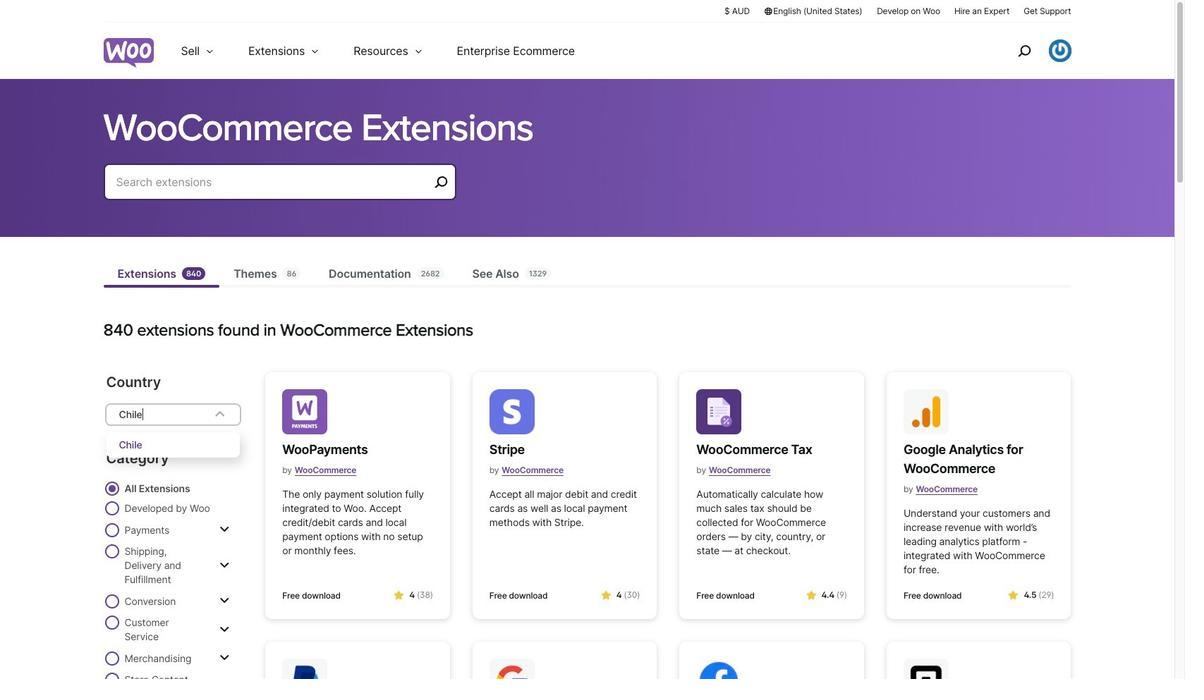 Task type: describe. For each thing, give the bounding box(es) containing it.
search image
[[1013, 40, 1035, 62]]

Search extensions search field
[[116, 172, 429, 192]]

angle down image
[[212, 406, 229, 423]]

2 show subcategories image from the top
[[220, 560, 229, 571]]



Task type: locate. For each thing, give the bounding box(es) containing it.
open account menu image
[[1049, 40, 1071, 62]]

3 show subcategories image from the top
[[220, 595, 229, 607]]

1 show subcategories image from the top
[[220, 524, 229, 535]]

show subcategories image
[[220, 624, 229, 635]]

4 show subcategories image from the top
[[220, 653, 229, 664]]

show subcategories image
[[220, 524, 229, 535], [220, 560, 229, 571], [220, 595, 229, 607], [220, 653, 229, 664]]

option
[[106, 432, 240, 458]]

None search field
[[103, 164, 456, 217]]

service navigation menu element
[[987, 28, 1071, 74]]

Filter countries field
[[105, 404, 241, 458], [117, 406, 202, 424]]



